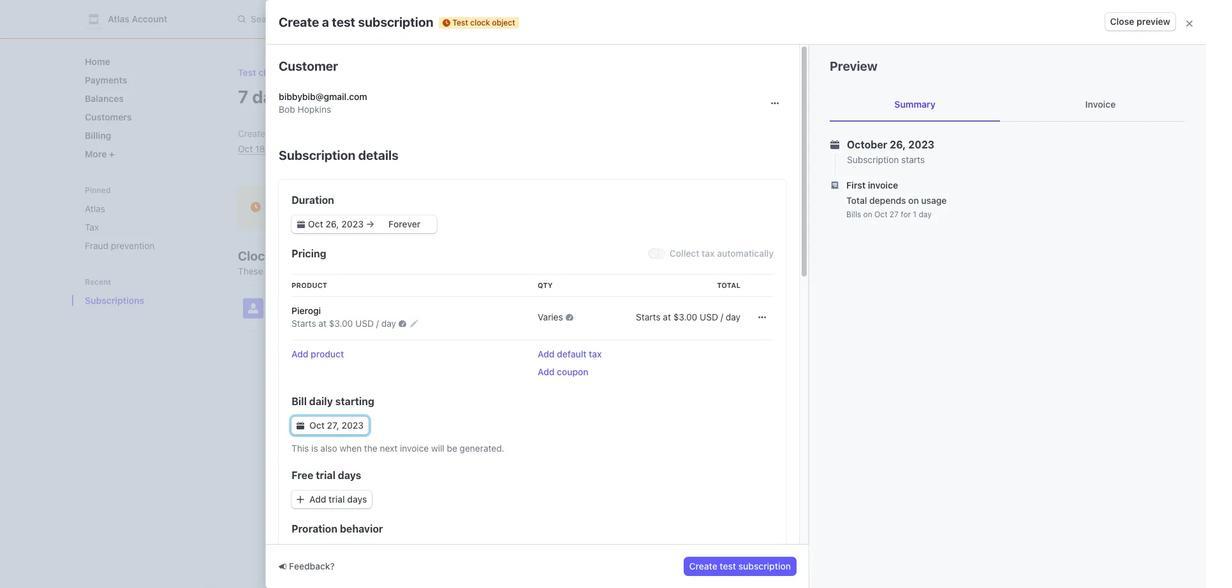 Task type: locate. For each thing, give the bounding box(es) containing it.
0 vertical spatial atlas
[[108, 13, 129, 24]]

start date field
[[306, 218, 365, 231]]

am
[[482, 202, 498, 214]]

time inside clock objects these objects are tied to the time and existence of this clock.
[[358, 266, 376, 277]]

0 horizontal spatial starts
[[292, 318, 316, 329]]

26, up end date field
[[397, 202, 413, 214]]

total
[[846, 195, 867, 206], [717, 281, 741, 290]]

0 vertical spatial customer
[[279, 59, 338, 73]]

tax right collect
[[702, 248, 715, 259]]

the
[[269, 202, 287, 214]]

tab list
[[830, 88, 1186, 122]]

1 horizontal spatial test
[[453, 18, 468, 27]]

1 vertical spatial days
[[338, 470, 361, 482]]

1 vertical spatial total
[[717, 281, 741, 290]]

1 vertical spatial october
[[354, 202, 394, 214]]

clock for time
[[290, 202, 316, 214]]

trial for free
[[316, 470, 335, 482]]

2023 right 27,
[[342, 420, 364, 431]]

0 horizontal spatial usd
[[355, 318, 374, 329]]

days
[[330, 144, 349, 154], [338, 470, 361, 482], [347, 494, 367, 505]]

days up add trial days
[[338, 470, 361, 482]]

customer bibbybib@gmail.com
[[271, 297, 357, 320]]

invoice up depends
[[868, 180, 898, 191]]

30
[[317, 144, 328, 154]]

account
[[132, 13, 167, 24]]

days up 'behavior'
[[347, 494, 367, 505]]

0 horizontal spatial invoice
[[400, 443, 429, 454]]

atlas account
[[108, 13, 167, 24]]

27
[[890, 210, 899, 219]]

1 vertical spatial tax
[[589, 349, 602, 360]]

days inside button
[[347, 494, 367, 505]]

collect
[[670, 248, 699, 259]]

1 horizontal spatial subscription
[[847, 154, 899, 165]]

free
[[292, 470, 313, 482]]

is up start date field
[[343, 202, 351, 214]]

0 vertical spatial the
[[343, 266, 356, 277]]

1 horizontal spatial starts at $3.00 usd / day
[[636, 312, 741, 323]]

atlas inside pinned "element"
[[85, 203, 105, 214]]

2023 right the 18,
[[270, 144, 291, 154]]

time up start date field
[[319, 202, 341, 214]]

2 horizontal spatial on
[[908, 195, 919, 206]]

subscription
[[358, 14, 433, 29], [738, 561, 791, 572]]

core navigation links element
[[80, 51, 202, 165]]

0 vertical spatial oct
[[238, 144, 253, 154]]

1 vertical spatial trial
[[316, 470, 335, 482]]

day
[[252, 86, 283, 107], [919, 210, 932, 219], [726, 312, 741, 323], [381, 318, 396, 329]]

subscription up first
[[847, 154, 899, 165]]

atlas link
[[80, 198, 202, 219]]

first invoice total depends on usage bills on oct 27 for 1 day
[[846, 180, 947, 219]]

1 horizontal spatial oct
[[309, 420, 325, 431]]

qty
[[538, 281, 553, 290]]

0 vertical spatial total
[[846, 195, 867, 206]]

hopkins
[[298, 104, 331, 115]]

subscription inside october 26, 2023 subscription starts
[[847, 154, 899, 165]]

test inside button
[[720, 561, 736, 572]]

summary link
[[830, 88, 1000, 121]]

customers link
[[80, 107, 202, 128]]

tax
[[85, 222, 99, 233]]

clock for object
[[470, 18, 490, 27]]

0 horizontal spatial tax
[[589, 349, 602, 360]]

bibbybib@gmail.com down product at the top left of page
[[271, 309, 357, 320]]

customer up bibbybib@gmail.com bob hopkins
[[279, 59, 338, 73]]

1 vertical spatial customer
[[271, 297, 312, 307]]

1 vertical spatial test
[[720, 561, 736, 572]]

october inside october 26, 2023 subscription starts
[[847, 139, 888, 151]]

atlas left account
[[108, 13, 129, 24]]

1 horizontal spatial invoice
[[868, 180, 898, 191]]

the
[[343, 266, 356, 277], [364, 443, 377, 454]]

subscription up duration
[[279, 148, 355, 163]]

Search search field
[[230, 7, 590, 31]]

2023
[[908, 139, 935, 151], [270, 144, 291, 154], [415, 202, 441, 214], [342, 420, 364, 431]]

0 vertical spatial is
[[343, 202, 351, 214]]

0 vertical spatial clock
[[470, 18, 490, 27]]

clock left object
[[470, 18, 490, 27]]

invoice
[[868, 180, 898, 191], [400, 443, 429, 454]]

objects up are
[[275, 249, 319, 263]]

learn
[[941, 202, 964, 213]]

oct left 27
[[875, 210, 888, 219]]

1 vertical spatial the
[[364, 443, 377, 454]]

bibbybib@gmail.com
[[279, 91, 367, 102], [271, 309, 357, 320]]

atlas for atlas
[[85, 203, 105, 214]]

1 horizontal spatial time
[[358, 266, 376, 277]]

0 vertical spatial time
[[319, 202, 341, 214]]

add left coupon at bottom
[[538, 367, 555, 378]]

1 horizontal spatial clock
[[470, 18, 490, 27]]

0 horizontal spatial the
[[343, 266, 356, 277]]

0 horizontal spatial atlas
[[85, 203, 105, 214]]

add coupon
[[538, 367, 589, 378]]

customer down product at the top left of page
[[271, 297, 312, 307]]

1 vertical spatial test
[[238, 67, 256, 78]]

bibbybib@gmail.com bob hopkins
[[279, 91, 367, 115]]

0 vertical spatial test
[[453, 18, 468, 27]]

summary
[[895, 99, 936, 110]]

1 horizontal spatial at
[[444, 202, 454, 214]]

clock right the
[[290, 202, 316, 214]]

oct left 27,
[[309, 420, 325, 431]]

0 horizontal spatial 26,
[[397, 202, 413, 214]]

time
[[319, 202, 341, 214], [358, 266, 376, 277]]

create test subscription
[[689, 561, 791, 572]]

0 vertical spatial trial
[[287, 86, 319, 107]]

balances link
[[80, 88, 202, 109]]

days for free trial days
[[338, 470, 361, 482]]

0 horizontal spatial oct
[[238, 144, 253, 154]]

oct 27, 2023
[[309, 420, 364, 431]]

the right 'to'
[[343, 266, 356, 277]]

test left object
[[453, 18, 468, 27]]

1 vertical spatial bibbybib@gmail.com
[[271, 309, 357, 320]]

oct inside created on oct 18, 2023
[[238, 144, 253, 154]]

atlas down 'pinned'
[[85, 203, 105, 214]]

bibbybib@gmail.com up hopkins
[[279, 91, 367, 102]]

1 vertical spatial subscription
[[738, 561, 791, 572]]

invoice left will
[[400, 443, 429, 454]]

created
[[238, 128, 271, 139]]

next
[[380, 443, 398, 454]]

to
[[332, 266, 340, 277]]

customer inside customer bibbybib@gmail.com
[[271, 297, 312, 307]]

on right bills
[[863, 210, 872, 219]]

tax
[[702, 248, 715, 259], [589, 349, 602, 360]]

1 vertical spatial clock
[[290, 202, 316, 214]]

1 horizontal spatial 26,
[[890, 139, 906, 151]]

trial
[[287, 86, 319, 107], [316, 470, 335, 482], [329, 494, 345, 505]]

2023 up end date field
[[415, 202, 441, 214]]

this is also when the next invoice will be generated.
[[292, 443, 504, 454]]

1 vertical spatial invoice
[[400, 443, 429, 454]]

0 vertical spatial subscription
[[358, 14, 433, 29]]

tax right "default"
[[589, 349, 602, 360]]

svg image inside add trial days button
[[297, 496, 304, 504]]

clock.
[[466, 266, 491, 277]]

objects
[[275, 249, 319, 263], [266, 266, 296, 277]]

invoice link
[[1016, 88, 1186, 121]]

2 vertical spatial days
[[347, 494, 367, 505]]

1 horizontal spatial subscription
[[738, 561, 791, 572]]

recent
[[85, 277, 111, 287]]

add down free trial days
[[309, 494, 326, 505]]

customer for customer
[[279, 59, 338, 73]]

objects left are
[[266, 266, 296, 277]]

svg image
[[771, 100, 779, 107], [297, 221, 305, 228], [758, 314, 766, 322], [297, 422, 304, 430], [297, 496, 304, 504]]

2023 up starts
[[908, 139, 935, 151]]

total up bills
[[846, 195, 867, 206]]

2023 inside button
[[342, 420, 364, 431]]

october up first
[[847, 139, 888, 151]]

0 horizontal spatial time
[[319, 202, 341, 214]]

starts at $3.00 usd / day
[[636, 312, 741, 323], [292, 318, 396, 329]]

5:00
[[456, 202, 479, 214]]

create for create a test subscription
[[279, 14, 319, 29]]

0 vertical spatial 26,
[[890, 139, 906, 151]]

1 vertical spatial is
[[311, 443, 318, 454]]

create
[[279, 14, 319, 29], [689, 561, 717, 572]]

add product button
[[292, 348, 344, 361]]

atlas
[[108, 13, 129, 24], [85, 203, 105, 214]]

usd
[[700, 312, 718, 323], [355, 318, 374, 329]]

1 vertical spatial objects
[[266, 266, 296, 277]]

this
[[292, 443, 309, 454]]

2 horizontal spatial oct
[[875, 210, 888, 219]]

atlas inside button
[[108, 13, 129, 24]]

and
[[379, 266, 394, 277]]

1 horizontal spatial the
[[364, 443, 377, 454]]

invoice
[[1085, 99, 1116, 110]]

trial inside button
[[329, 494, 345, 505]]

customer
[[279, 59, 338, 73], [271, 297, 312, 307]]

1 horizontal spatial tax
[[702, 248, 715, 259]]

1 horizontal spatial create
[[689, 561, 717, 572]]

26, inside october 26, 2023 subscription starts
[[890, 139, 906, 151]]

0 vertical spatial invoice
[[868, 180, 898, 191]]

0 vertical spatial october
[[847, 139, 888, 151]]

0 horizontal spatial create
[[279, 14, 319, 29]]

0 vertical spatial on
[[273, 128, 283, 139]]

tax link
[[80, 217, 202, 238]]

bob
[[279, 104, 295, 115]]

these
[[238, 266, 263, 277]]

1 vertical spatial atlas
[[85, 203, 105, 214]]

more
[[967, 202, 988, 213]]

0 horizontal spatial test
[[238, 67, 256, 78]]

add left product
[[292, 349, 308, 360]]

create test subscription button
[[684, 558, 796, 576]]

subscription
[[279, 148, 355, 163], [847, 154, 899, 165]]

on up oct 18, 2023 button
[[273, 128, 283, 139]]

0 vertical spatial bibbybib@gmail.com
[[279, 91, 367, 102]]

add up add coupon in the bottom of the page
[[538, 349, 555, 360]]

is left also
[[311, 443, 318, 454]]

2 vertical spatial trial
[[329, 494, 345, 505]]

1 horizontal spatial october
[[847, 139, 888, 151]]

7
[[238, 86, 248, 107]]

0 horizontal spatial october
[[354, 202, 394, 214]]

1 horizontal spatial test
[[720, 561, 736, 572]]

2023 inside october 26, 2023 subscription starts
[[908, 139, 935, 151]]

starts
[[636, 312, 661, 323], [292, 318, 316, 329]]

total down collect tax automatically
[[717, 281, 741, 290]]

0 horizontal spatial on
[[273, 128, 283, 139]]

subscription inside button
[[738, 561, 791, 572]]

details
[[358, 148, 399, 163]]

starting
[[335, 396, 374, 408]]

test up 7
[[238, 67, 256, 78]]

also
[[320, 443, 337, 454]]

26, up starts
[[890, 139, 906, 151]]

0 horizontal spatial subscription
[[358, 14, 433, 29]]

1 vertical spatial on
[[908, 195, 919, 206]]

on up 1
[[908, 195, 919, 206]]

1 vertical spatial create
[[689, 561, 717, 572]]

a
[[322, 14, 329, 29]]

1 horizontal spatial usd
[[700, 312, 718, 323]]

0 horizontal spatial clock
[[290, 202, 316, 214]]

create inside button
[[689, 561, 717, 572]]

home
[[85, 56, 110, 67]]

svg image inside oct 27, 2023 button
[[297, 422, 304, 430]]

october up end date field
[[354, 202, 394, 214]]

0 vertical spatial tax
[[702, 248, 715, 259]]

1 horizontal spatial on
[[863, 210, 872, 219]]

0 vertical spatial create
[[279, 14, 319, 29]]

october
[[847, 139, 888, 151], [354, 202, 394, 214]]

are
[[298, 266, 311, 277]]

test for test clock object
[[453, 18, 468, 27]]

the left next
[[364, 443, 377, 454]]

time left and
[[358, 266, 376, 277]]

1 horizontal spatial total
[[846, 195, 867, 206]]

oct inside button
[[309, 420, 325, 431]]

1 vertical spatial oct
[[875, 210, 888, 219]]

recent navigation links element
[[72, 277, 212, 311]]

end date field
[[375, 218, 434, 231]]

0 horizontal spatial test
[[332, 14, 355, 29]]

1 horizontal spatial atlas
[[108, 13, 129, 24]]

oct left the 18,
[[238, 144, 253, 154]]

2 horizontal spatial at
[[663, 312, 671, 323]]

1 vertical spatial time
[[358, 266, 376, 277]]

0 horizontal spatial $3.00
[[329, 318, 353, 329]]

2 vertical spatial oct
[[309, 420, 325, 431]]

days right 30
[[330, 144, 349, 154]]

26,
[[890, 139, 906, 151], [397, 202, 413, 214]]



Task type: describe. For each thing, give the bounding box(es) containing it.
fraud
[[85, 240, 109, 251]]

18,
[[255, 144, 267, 154]]

proration behavior
[[292, 524, 383, 535]]

usage
[[921, 195, 947, 206]]

customers
[[85, 112, 132, 122]]

1 horizontal spatial starts
[[636, 312, 661, 323]]

varies
[[538, 312, 563, 323]]

subscriptions link
[[80, 290, 184, 311]]

test data
[[585, 40, 621, 47]]

days for add trial days
[[347, 494, 367, 505]]

this
[[449, 266, 464, 277]]

add for add coupon
[[538, 367, 555, 378]]

october 26, 2023 subscription starts
[[847, 139, 935, 165]]

atlas account button
[[85, 10, 180, 28]]

0 horizontal spatial /
[[376, 318, 379, 329]]

0 horizontal spatial subscription
[[279, 148, 355, 163]]

0 horizontal spatial at
[[319, 318, 327, 329]]

feedback? button
[[279, 561, 335, 573]]

bill daily starting
[[292, 396, 374, 408]]

1 vertical spatial 26,
[[397, 202, 413, 214]]

test clocks link
[[238, 67, 286, 78]]

test for test clocks
[[238, 67, 256, 78]]

of
[[438, 266, 446, 277]]

preview
[[830, 59, 878, 73]]

add trial days button
[[292, 491, 372, 509]]

oct 18, 2023 button
[[238, 143, 291, 156]]

learn more
[[941, 202, 988, 213]]

proration
[[292, 524, 338, 535]]

first
[[846, 180, 866, 191]]

total inside first invoice total depends on usage bills on oct 27 for 1 day
[[846, 195, 867, 206]]

coupon
[[557, 367, 589, 378]]

automatically
[[717, 248, 774, 259]]

oct inside first invoice total depends on usage bills on oct 27 for 1 day
[[875, 210, 888, 219]]

when
[[340, 443, 362, 454]]

add product
[[292, 349, 344, 360]]

1 horizontal spatial is
[[343, 202, 351, 214]]

create a test subscription
[[279, 14, 433, 29]]

subscriptions
[[85, 295, 144, 306]]

the inside clock objects these objects are tied to the time and existence of this clock.
[[343, 266, 356, 277]]

generated.
[[460, 443, 504, 454]]

search
[[251, 13, 280, 24]]

tax inside button
[[589, 349, 602, 360]]

0 vertical spatial objects
[[275, 249, 319, 263]]

0 horizontal spatial is
[[311, 443, 318, 454]]

product
[[292, 281, 327, 290]]

billing link
[[80, 125, 202, 146]]

trial for add
[[329, 494, 345, 505]]

created on oct 18, 2023
[[238, 128, 291, 154]]

0 vertical spatial test
[[332, 14, 355, 29]]

close
[[1110, 16, 1134, 27]]

add for add product
[[292, 349, 308, 360]]

pricing
[[292, 248, 326, 260]]

preview
[[1137, 16, 1171, 27]]

duration
[[292, 195, 334, 206]]

customer for customer bibbybib@gmail.com
[[271, 297, 312, 307]]

will
[[431, 443, 444, 454]]

add for add default tax
[[538, 349, 555, 360]]

clocks
[[258, 67, 286, 78]]

subscription details
[[279, 148, 399, 163]]

collect tax automatically
[[670, 248, 774, 259]]

payments link
[[80, 70, 202, 91]]

1 horizontal spatial /
[[721, 312, 723, 323]]

feedback?
[[289, 561, 335, 572]]

home link
[[80, 51, 202, 72]]

bills
[[846, 210, 861, 219]]

add trial days
[[309, 494, 367, 505]]

1
[[913, 210, 917, 219]]

for
[[901, 210, 911, 219]]

0 vertical spatial days
[[330, 144, 349, 154]]

invoice inside first invoice total depends on usage bills on oct 27 for 1 day
[[868, 180, 898, 191]]

0 horizontal spatial total
[[717, 281, 741, 290]]

more
[[85, 149, 109, 159]]

object
[[492, 18, 515, 27]]

2023 inside created on oct 18, 2023
[[270, 144, 291, 154]]

bill
[[292, 396, 307, 408]]

starts
[[901, 154, 925, 165]]

pinned navigation links element
[[80, 185, 202, 256]]

behavior
[[340, 524, 383, 535]]

clock
[[238, 249, 272, 263]]

atlas for atlas account
[[108, 13, 129, 24]]

test
[[585, 40, 602, 47]]

tab list containing summary
[[830, 88, 1186, 122]]

free trial days
[[292, 470, 361, 482]]

1 horizontal spatial $3.00
[[673, 312, 697, 323]]

data
[[604, 40, 621, 47]]

add default tax button
[[538, 348, 602, 361]]

balances
[[85, 93, 124, 104]]

daily
[[309, 396, 333, 408]]

add for add trial days
[[309, 494, 326, 505]]

add coupon button
[[538, 366, 589, 379]]

the clock time is october 26, 2023 at 5:00 am
[[269, 202, 498, 214]]

depends
[[869, 195, 906, 206]]

default
[[557, 349, 587, 360]]

30 days
[[317, 144, 349, 154]]

on inside created on oct 18, 2023
[[273, 128, 283, 139]]

oct 27, 2023 button
[[292, 417, 369, 435]]

day inside first invoice total depends on usage bills on oct 27 for 1 day
[[919, 210, 932, 219]]

test clock object
[[453, 18, 515, 27]]

billing
[[85, 130, 111, 141]]

2 vertical spatial on
[[863, 210, 872, 219]]

add default tax
[[538, 349, 602, 360]]

payments
[[85, 75, 127, 85]]

0 horizontal spatial starts at $3.00 usd / day
[[292, 318, 396, 329]]

test clocks
[[238, 67, 286, 78]]

create for create test subscription
[[689, 561, 717, 572]]

product
[[311, 349, 344, 360]]

pinned element
[[80, 198, 202, 256]]



Task type: vqa. For each thing, say whether or not it's contained in the screenshot.
Developers link
no



